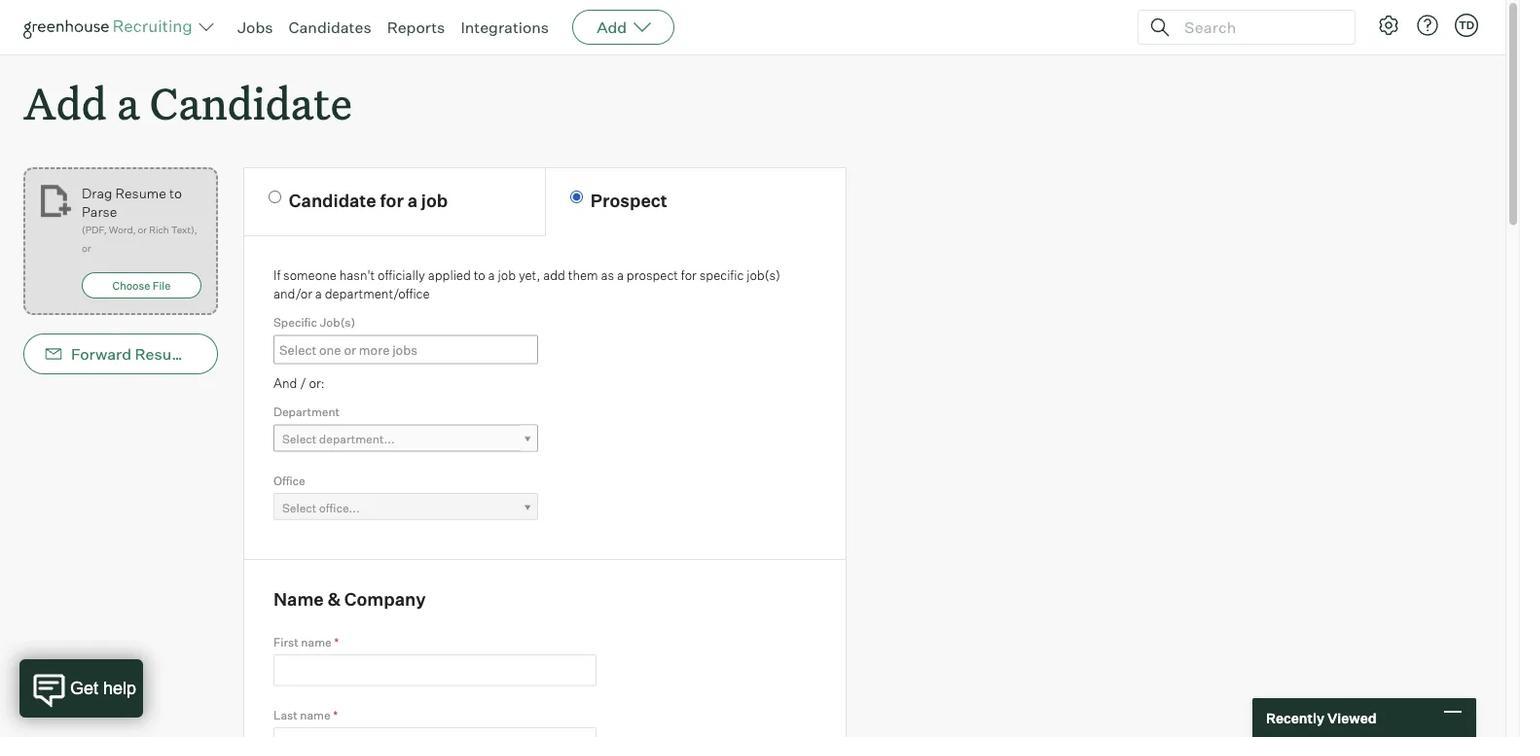 Task type: vqa. For each thing, say whether or not it's contained in the screenshot.
Jobs
yes



Task type: locate. For each thing, give the bounding box(es) containing it.
or
[[138, 224, 147, 236], [82, 243, 91, 255]]

forward
[[71, 345, 131, 364]]

Candidate for a job radio
[[269, 191, 281, 204]]

1 horizontal spatial job
[[498, 267, 516, 283]]

or down (pdf,
[[82, 243, 91, 255]]

choose
[[113, 279, 150, 292]]

specific job(s)
[[274, 316, 356, 330]]

to
[[169, 185, 182, 202], [474, 267, 486, 283]]

add inside "popup button"
[[597, 18, 627, 37]]

someone
[[283, 267, 337, 283]]

0 vertical spatial to
[[169, 185, 182, 202]]

1 vertical spatial or
[[82, 243, 91, 255]]

candidate right 'candidate for a job' radio
[[289, 190, 376, 211]]

hasn't
[[339, 267, 375, 283]]

1 horizontal spatial to
[[474, 267, 486, 283]]

select department... link
[[274, 425, 538, 453]]

None text field
[[274, 655, 597, 687], [274, 728, 597, 738], [274, 655, 597, 687], [274, 728, 597, 738]]

name right first
[[301, 635, 332, 650]]

them
[[568, 267, 598, 283]]

viewed
[[1328, 710, 1377, 727]]

name & company
[[274, 589, 426, 611]]

0 vertical spatial name
[[301, 635, 332, 650]]

integrations
[[461, 18, 549, 37]]

job left yet,
[[498, 267, 516, 283]]

0 horizontal spatial for
[[380, 190, 404, 211]]

name for first
[[301, 635, 332, 650]]

for left specific
[[681, 267, 697, 283]]

0 vertical spatial *
[[334, 635, 339, 650]]

candidate down jobs link
[[150, 74, 352, 131]]

officially
[[378, 267, 425, 283]]

department
[[274, 405, 340, 420]]

1 vertical spatial add
[[23, 74, 107, 131]]

jobs
[[238, 18, 273, 37]]

a left yet,
[[488, 267, 495, 283]]

2 select from the top
[[282, 501, 317, 516]]

1 select from the top
[[282, 432, 317, 447]]

or:
[[309, 376, 325, 392]]

a
[[117, 74, 140, 131], [408, 190, 418, 211], [488, 267, 495, 283], [617, 267, 624, 283], [315, 286, 322, 302]]

applied
[[428, 267, 471, 283]]

1 vertical spatial to
[[474, 267, 486, 283]]

None text field
[[275, 338, 549, 363]]

select down the department
[[282, 432, 317, 447]]

1 vertical spatial select
[[282, 501, 317, 516]]

resume inside drag resume to parse (pdf, word, or rich text), or
[[115, 185, 166, 202]]

as
[[601, 267, 614, 283]]

0 horizontal spatial or
[[82, 243, 91, 255]]

add
[[597, 18, 627, 37], [23, 74, 107, 131]]

resume
[[115, 185, 166, 202], [135, 345, 194, 364]]

0 vertical spatial job
[[421, 190, 448, 211]]

company
[[344, 589, 426, 611]]

* down &
[[334, 635, 339, 650]]

a up officially
[[408, 190, 418, 211]]

select department...
[[282, 432, 395, 447]]

last
[[274, 708, 298, 723]]

candidate
[[150, 74, 352, 131], [289, 190, 376, 211]]

a down someone
[[315, 286, 322, 302]]

1 horizontal spatial add
[[597, 18, 627, 37]]

0 vertical spatial for
[[380, 190, 404, 211]]

yet,
[[519, 267, 541, 283]]

(pdf,
[[82, 224, 107, 236]]

select down 'office'
[[282, 501, 317, 516]]

if
[[274, 267, 281, 283]]

job(s)
[[747, 267, 781, 283]]

text),
[[171, 224, 197, 236]]

1 vertical spatial job
[[498, 267, 516, 283]]

resume inside the forward resume via email button
[[135, 345, 194, 364]]

1 vertical spatial for
[[681, 267, 697, 283]]

resume left via
[[135, 345, 194, 364]]

or left rich
[[138, 224, 147, 236]]

1 vertical spatial resume
[[135, 345, 194, 364]]

recently viewed
[[1267, 710, 1377, 727]]

0 horizontal spatial add
[[23, 74, 107, 131]]

* right last
[[333, 708, 338, 723]]

resume for drag
[[115, 185, 166, 202]]

*
[[334, 635, 339, 650], [333, 708, 338, 723]]

1 vertical spatial *
[[333, 708, 338, 723]]

select
[[282, 432, 317, 447], [282, 501, 317, 516]]

and
[[274, 376, 297, 392]]

select for select office...
[[282, 501, 317, 516]]

integrations link
[[461, 18, 549, 37]]

to up text),
[[169, 185, 182, 202]]

job
[[421, 190, 448, 211], [498, 267, 516, 283]]

job up applied
[[421, 190, 448, 211]]

prospect
[[627, 267, 679, 283]]

choose file
[[113, 279, 171, 292]]

to right applied
[[474, 267, 486, 283]]

0 vertical spatial resume
[[115, 185, 166, 202]]

0 vertical spatial add
[[597, 18, 627, 37]]

&
[[328, 589, 341, 611]]

1 vertical spatial name
[[300, 708, 331, 723]]

1 horizontal spatial or
[[138, 224, 147, 236]]

td
[[1459, 18, 1475, 32]]

candidates link
[[289, 18, 372, 37]]

first name *
[[274, 635, 339, 650]]

a right the as
[[617, 267, 624, 283]]

name
[[301, 635, 332, 650], [300, 708, 331, 723]]

for up officially
[[380, 190, 404, 211]]

resume up rich
[[115, 185, 166, 202]]

1 horizontal spatial for
[[681, 267, 697, 283]]

0 horizontal spatial to
[[169, 185, 182, 202]]

0 vertical spatial select
[[282, 432, 317, 447]]

for
[[380, 190, 404, 211], [681, 267, 697, 283]]

select for select department...
[[282, 432, 317, 447]]

name right last
[[300, 708, 331, 723]]

Search text field
[[1180, 13, 1338, 41]]

configure image
[[1378, 14, 1401, 37]]



Task type: describe. For each thing, give the bounding box(es) containing it.
add a candidate
[[23, 74, 352, 131]]

td button
[[1455, 14, 1479, 37]]

add
[[543, 267, 566, 283]]

first
[[274, 635, 299, 650]]

to inside drag resume to parse (pdf, word, or rich text), or
[[169, 185, 182, 202]]

0 vertical spatial or
[[138, 224, 147, 236]]

candidate for a job
[[289, 190, 448, 211]]

department/office
[[325, 286, 430, 302]]

office
[[274, 474, 305, 488]]

resume for forward
[[135, 345, 194, 364]]

prospect
[[591, 190, 668, 211]]

job(s)
[[320, 316, 356, 330]]

department...
[[319, 432, 395, 447]]

add button
[[573, 10, 675, 45]]

select office...
[[282, 501, 360, 516]]

add for add a candidate
[[23, 74, 107, 131]]

email
[[222, 345, 263, 364]]

0 horizontal spatial job
[[421, 190, 448, 211]]

word,
[[109, 224, 136, 236]]

0 vertical spatial candidate
[[150, 74, 352, 131]]

candidates
[[289, 18, 372, 37]]

jobs link
[[238, 18, 273, 37]]

last name *
[[274, 708, 338, 723]]

via
[[198, 345, 219, 364]]

drag
[[82, 185, 112, 202]]

for inside if someone hasn't officially applied to a job yet, add them as a prospect for specific job(s) and/or a department/office
[[681, 267, 697, 283]]

rich
[[149, 224, 169, 236]]

name for last
[[300, 708, 331, 723]]

add for add
[[597, 18, 627, 37]]

specific
[[274, 316, 317, 330]]

* for first name *
[[334, 635, 339, 650]]

Prospect radio
[[570, 191, 583, 204]]

reports link
[[387, 18, 445, 37]]

greenhouse recruiting image
[[23, 16, 199, 39]]

/
[[300, 376, 306, 392]]

recently
[[1267, 710, 1325, 727]]

forward resume via email
[[71, 345, 263, 364]]

specific
[[700, 267, 744, 283]]

* for last name *
[[333, 708, 338, 723]]

forward resume via email button
[[23, 334, 263, 375]]

if someone hasn't officially applied to a job yet, add them as a prospect for specific job(s) and/or a department/office
[[274, 267, 781, 302]]

job inside if someone hasn't officially applied to a job yet, add them as a prospect for specific job(s) and/or a department/office
[[498, 267, 516, 283]]

1 vertical spatial candidate
[[289, 190, 376, 211]]

a down greenhouse recruiting image
[[117, 74, 140, 131]]

td button
[[1452, 10, 1483, 41]]

and / or:
[[274, 376, 325, 392]]

parse
[[82, 203, 117, 220]]

reports
[[387, 18, 445, 37]]

file
[[153, 279, 171, 292]]

select office... link
[[274, 494, 538, 522]]

and/or
[[274, 286, 312, 302]]

office...
[[319, 501, 360, 516]]

to inside if someone hasn't officially applied to a job yet, add them as a prospect for specific job(s) and/or a department/office
[[474, 267, 486, 283]]

name
[[274, 589, 324, 611]]

drag resume to parse (pdf, word, or rich text), or
[[82, 185, 197, 255]]



